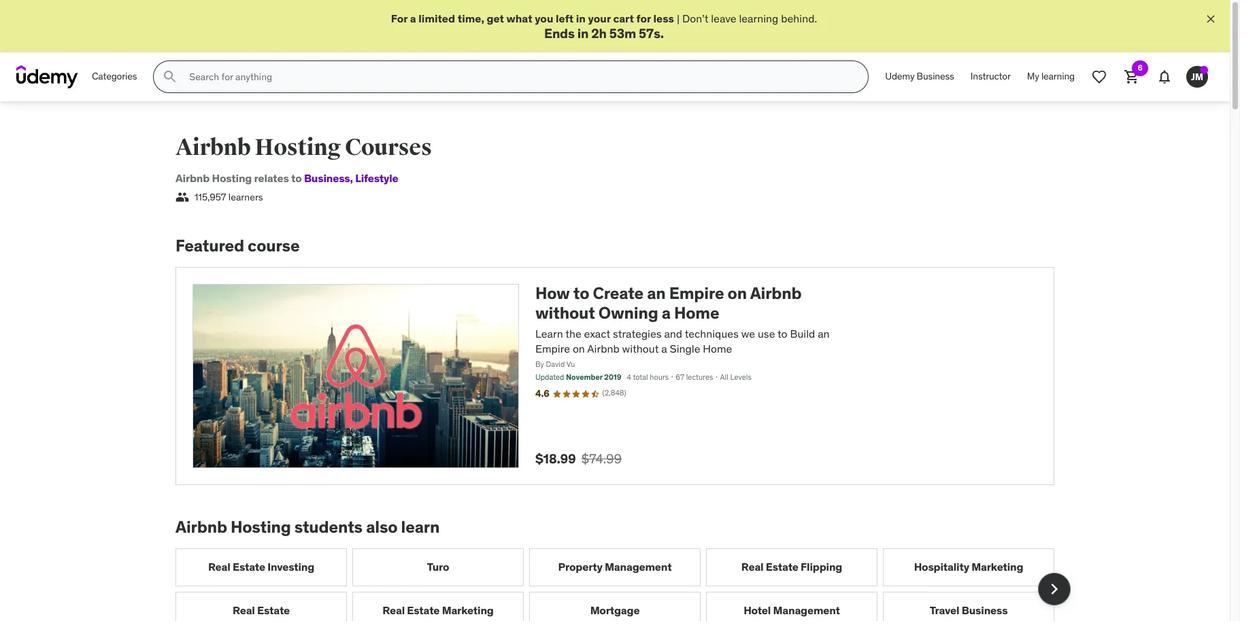 Task type: locate. For each thing, give the bounding box(es) containing it.
2 vertical spatial hosting
[[231, 517, 291, 538]]

course
[[248, 236, 300, 257]]

empire up techniques
[[669, 283, 724, 304]]

business down airbnb hosting courses in the top left of the page
[[304, 172, 350, 185]]

hotel management
[[744, 604, 840, 618]]

Search for anything text field
[[187, 65, 852, 89]]

instructor
[[971, 70, 1011, 83]]

0 vertical spatial a
[[410, 12, 416, 25]]

airbnb for airbnb hosting relates to business lifestyle
[[175, 172, 210, 185]]

management up 'mortgage' link
[[605, 561, 672, 574]]

your
[[588, 12, 611, 25]]

0 vertical spatial hosting
[[255, 133, 341, 162]]

$18.99
[[535, 451, 576, 467]]

1 horizontal spatial an
[[818, 327, 830, 341]]

business
[[917, 70, 954, 83], [304, 172, 350, 185], [962, 604, 1008, 618]]

1 vertical spatial a
[[662, 303, 671, 324]]

1 horizontal spatial management
[[773, 604, 840, 618]]

marketing
[[972, 561, 1023, 574], [442, 604, 494, 618]]

1 horizontal spatial on
[[728, 283, 747, 304]]

on down the
[[573, 342, 585, 356]]

to
[[291, 172, 302, 185], [573, 283, 589, 304], [777, 327, 787, 341]]

owning
[[598, 303, 658, 324]]

jm link
[[1181, 61, 1214, 93]]

0 horizontal spatial to
[[291, 172, 302, 185]]

without down the strategies
[[622, 342, 659, 356]]

2 vertical spatial a
[[661, 342, 667, 356]]

0 horizontal spatial without
[[535, 303, 595, 324]]

estate down real estate investing "link"
[[257, 604, 290, 618]]

all
[[720, 373, 728, 382]]

investing
[[267, 561, 314, 574]]

exact
[[584, 327, 610, 341]]

for
[[391, 12, 408, 25]]

time,
[[458, 12, 484, 25]]

hosting up airbnb hosting relates to business lifestyle on the top of page
[[255, 133, 341, 162]]

learning right "my"
[[1041, 70, 1075, 83]]

1 vertical spatial hosting
[[212, 172, 252, 185]]

estate for real estate marketing
[[407, 604, 440, 618]]

hosting up 115,957 learners
[[212, 172, 252, 185]]

$18.99 $74.99
[[535, 451, 622, 467]]

1 vertical spatial management
[[773, 604, 840, 618]]

single
[[670, 342, 700, 356]]

learn
[[535, 327, 563, 341]]

create
[[593, 283, 644, 304]]

empire up david
[[535, 342, 570, 356]]

flipping
[[801, 561, 842, 574]]

1 vertical spatial learning
[[1041, 70, 1075, 83]]

hosting
[[255, 133, 341, 162], [212, 172, 252, 185], [231, 517, 291, 538]]

6 link
[[1116, 61, 1148, 93]]

without up the
[[535, 303, 595, 324]]

0 vertical spatial empire
[[669, 283, 724, 304]]

0 horizontal spatial an
[[647, 283, 666, 304]]

a up and
[[662, 303, 671, 324]]

0 vertical spatial business
[[917, 70, 954, 83]]

real up "hotel"
[[741, 561, 764, 574]]

hospitality marketing
[[914, 561, 1023, 574]]

0 vertical spatial learning
[[739, 12, 778, 25]]

hosting up real estate investing
[[231, 517, 291, 538]]

techniques
[[685, 327, 739, 341]]

business inside udemy business link
[[917, 70, 954, 83]]

1 horizontal spatial to
[[573, 283, 589, 304]]

next image
[[1043, 579, 1065, 601]]

0 vertical spatial management
[[605, 561, 672, 574]]

a inside for a limited time, get what you left in your cart for less | don't leave learning behind. ends in 2h 53m 56s .
[[410, 12, 416, 25]]

0 vertical spatial marketing
[[972, 561, 1023, 574]]

real for real estate marketing
[[383, 604, 405, 618]]

home
[[674, 303, 719, 324], [703, 342, 732, 356]]

a down and
[[661, 342, 667, 356]]

2 vertical spatial to
[[777, 327, 787, 341]]

for
[[636, 12, 651, 25]]

updated november 2019
[[535, 373, 621, 382]]

2 horizontal spatial business
[[962, 604, 1008, 618]]

to right use
[[777, 327, 787, 341]]

we
[[741, 327, 755, 341]]

empire
[[669, 283, 724, 304], [535, 342, 570, 356]]

on up "we"
[[728, 283, 747, 304]]

estate inside real estate marketing link
[[407, 604, 440, 618]]

get
[[487, 12, 504, 25]]

management
[[605, 561, 672, 574], [773, 604, 840, 618]]

an right create
[[647, 283, 666, 304]]

2 vertical spatial business
[[962, 604, 1008, 618]]

estate down turo link
[[407, 604, 440, 618]]

and
[[664, 327, 682, 341]]

real estate marketing link
[[352, 592, 524, 622]]

all levels
[[720, 373, 751, 382]]

learning
[[739, 12, 778, 25], [1041, 70, 1075, 83]]

november
[[566, 373, 603, 382]]

david
[[546, 360, 565, 369]]

management for hotel management
[[773, 604, 840, 618]]

business right udemy
[[917, 70, 954, 83]]

home down techniques
[[703, 342, 732, 356]]

1 horizontal spatial business
[[917, 70, 954, 83]]

airbnb for airbnb hosting students also learn
[[175, 517, 227, 538]]

estate for real estate flipping
[[766, 561, 798, 574]]

home up techniques
[[674, 303, 719, 324]]

0 horizontal spatial empire
[[535, 342, 570, 356]]

property management
[[558, 561, 672, 574]]

business for travel business
[[962, 604, 1008, 618]]

0 horizontal spatial learning
[[739, 12, 778, 25]]

0 vertical spatial to
[[291, 172, 302, 185]]

1 vertical spatial marketing
[[442, 604, 494, 618]]

management down real estate flipping link
[[773, 604, 840, 618]]

less
[[653, 12, 674, 25]]

carousel element
[[175, 549, 1071, 622]]

to right relates
[[291, 172, 302, 185]]

airbnb hosting relates to business lifestyle
[[175, 172, 398, 185]]

real down real estate investing "link"
[[233, 604, 255, 618]]

marketing down turo link
[[442, 604, 494, 618]]

estate left flipping
[[766, 561, 798, 574]]

1 horizontal spatial without
[[622, 342, 659, 356]]

marketing up travel business link
[[972, 561, 1023, 574]]

hosting for students
[[231, 517, 291, 538]]

$74.99
[[581, 451, 622, 467]]

students
[[294, 517, 363, 538]]

real down turo link
[[383, 604, 405, 618]]

real up the real estate link
[[208, 561, 230, 574]]

1 vertical spatial on
[[573, 342, 585, 356]]

also
[[366, 517, 398, 538]]

4
[[627, 373, 631, 382]]

4.6
[[535, 388, 549, 400]]

0 vertical spatial an
[[647, 283, 666, 304]]

115,957
[[195, 191, 226, 203]]

don't
[[682, 12, 708, 25]]

1 horizontal spatial marketing
[[972, 561, 1023, 574]]

0 horizontal spatial management
[[605, 561, 672, 574]]

without
[[535, 303, 595, 324], [622, 342, 659, 356]]

0 horizontal spatial marketing
[[442, 604, 494, 618]]

estate inside real estate flipping link
[[766, 561, 798, 574]]

an right the 'build'
[[818, 327, 830, 341]]

a right for
[[410, 12, 416, 25]]

real estate investing link
[[175, 549, 347, 587]]

1 vertical spatial to
[[573, 283, 589, 304]]

1 horizontal spatial learning
[[1041, 70, 1075, 83]]

estate for real estate
[[257, 604, 290, 618]]

estate for real estate investing
[[233, 561, 265, 574]]

wishlist image
[[1091, 69, 1107, 85]]

cart
[[613, 12, 634, 25]]

67
[[676, 373, 684, 382]]

estate up the real estate link
[[233, 561, 265, 574]]

featured
[[175, 236, 244, 257]]

travel
[[930, 604, 959, 618]]

lectures
[[686, 373, 713, 382]]

learning inside for a limited time, get what you left in your cart for less | don't leave learning behind. ends in 2h 53m 56s .
[[739, 12, 778, 25]]

to right how
[[573, 283, 589, 304]]

leave
[[711, 12, 736, 25]]

1 vertical spatial business
[[304, 172, 350, 185]]

estate inside the real estate link
[[257, 604, 290, 618]]

my
[[1027, 70, 1039, 83]]

business inside travel business link
[[962, 604, 1008, 618]]

udemy
[[885, 70, 914, 83]]

mortgage link
[[529, 592, 701, 622]]

estate inside real estate investing "link"
[[233, 561, 265, 574]]

my learning link
[[1019, 61, 1083, 93]]

by
[[535, 360, 544, 369]]

.
[[661, 25, 664, 42]]

real for real estate
[[233, 604, 255, 618]]

what
[[506, 12, 532, 25]]

business right travel on the bottom right of page
[[962, 604, 1008, 618]]

real inside "link"
[[208, 561, 230, 574]]

learning right leave
[[739, 12, 778, 25]]



Task type: describe. For each thing, give the bounding box(es) containing it.
close image
[[1204, 12, 1218, 26]]

travel business
[[930, 604, 1008, 618]]

hosting for relates
[[212, 172, 252, 185]]

small image
[[175, 191, 189, 204]]

use
[[758, 327, 775, 341]]

1 vertical spatial without
[[622, 342, 659, 356]]

hotel management link
[[706, 592, 877, 622]]

jm
[[1191, 71, 1203, 83]]

in down your
[[577, 25, 588, 42]]

real estate flipping
[[741, 561, 842, 574]]

1 vertical spatial home
[[703, 342, 732, 356]]

0 vertical spatial home
[[674, 303, 719, 324]]

property management link
[[529, 549, 701, 587]]

hosting for courses
[[255, 133, 341, 162]]

real estate link
[[175, 592, 347, 622]]

airbnb for airbnb hosting courses
[[175, 133, 251, 162]]

behind.
[[781, 12, 817, 25]]

1 vertical spatial an
[[818, 327, 830, 341]]

hours
[[650, 373, 669, 382]]

learn
[[401, 517, 440, 538]]

how to create an empire on airbnb without owning a home learn the exact strategies and techniques we use to build an empire on airbnb without a single home by david vu
[[535, 283, 830, 369]]

0 vertical spatial on
[[728, 283, 747, 304]]

limited
[[419, 12, 455, 25]]

udemy image
[[16, 65, 78, 89]]

my learning
[[1027, 70, 1075, 83]]

updated
[[535, 373, 564, 382]]

real for real estate investing
[[208, 561, 230, 574]]

hospitality
[[914, 561, 969, 574]]

airbnb hosting courses
[[175, 133, 432, 162]]

shopping cart with 6 items image
[[1124, 69, 1140, 85]]

real estate
[[233, 604, 290, 618]]

the
[[565, 327, 581, 341]]

|
[[677, 12, 680, 25]]

build
[[790, 327, 815, 341]]

how
[[535, 283, 570, 304]]

relates
[[254, 172, 289, 185]]

hotel
[[744, 604, 771, 618]]

total
[[633, 373, 648, 382]]

hospitality marketing link
[[883, 549, 1054, 587]]

udemy business
[[885, 70, 954, 83]]

0 vertical spatial without
[[535, 303, 595, 324]]

management for property management
[[605, 561, 672, 574]]

real for real estate flipping
[[741, 561, 764, 574]]

2019
[[604, 373, 621, 382]]

mortgage
[[590, 604, 640, 618]]

turo
[[427, 561, 449, 574]]

you
[[535, 12, 553, 25]]

courses
[[345, 133, 432, 162]]

notifications image
[[1156, 69, 1173, 85]]

learning inside "my learning" link
[[1041, 70, 1075, 83]]

featured course
[[175, 236, 300, 257]]

real estate marketing
[[383, 604, 494, 618]]

2 horizontal spatial to
[[777, 327, 787, 341]]

learners
[[228, 191, 263, 203]]

for a limited time, get what you left in your cart for less | don't leave learning behind. ends in 2h 53m 56s .
[[391, 12, 817, 42]]

0 horizontal spatial on
[[573, 342, 585, 356]]

airbnb hosting students also learn
[[175, 517, 440, 538]]

67 lectures
[[676, 373, 713, 382]]

you have alerts image
[[1200, 66, 1208, 74]]

ends
[[544, 25, 574, 42]]

vu
[[566, 360, 575, 369]]

4 total hours
[[627, 373, 669, 382]]

travel business link
[[883, 592, 1054, 622]]

1 horizontal spatial empire
[[669, 283, 724, 304]]

categories button
[[84, 61, 145, 93]]

2h 53m 56s
[[591, 25, 661, 42]]

left
[[556, 12, 574, 25]]

turo link
[[352, 549, 524, 587]]

real estate flipping link
[[706, 549, 877, 587]]

categories
[[92, 70, 137, 83]]

0 horizontal spatial business
[[304, 172, 350, 185]]

lifestyle link
[[350, 172, 398, 185]]

lifestyle
[[355, 172, 398, 185]]

1 vertical spatial empire
[[535, 342, 570, 356]]

submit search image
[[162, 69, 178, 85]]

instructor link
[[962, 61, 1019, 93]]

business for udemy business
[[917, 70, 954, 83]]

6
[[1138, 63, 1143, 73]]

strategies
[[613, 327, 662, 341]]

real estate investing
[[208, 561, 314, 574]]

in right the 'left' at the top left of the page
[[576, 12, 586, 25]]

levels
[[730, 373, 751, 382]]

(2,848)
[[602, 389, 626, 398]]

115,957 learners
[[195, 191, 263, 203]]



Task type: vqa. For each thing, say whether or not it's contained in the screenshot.
BI corresponding to Nikolai Schuler
no



